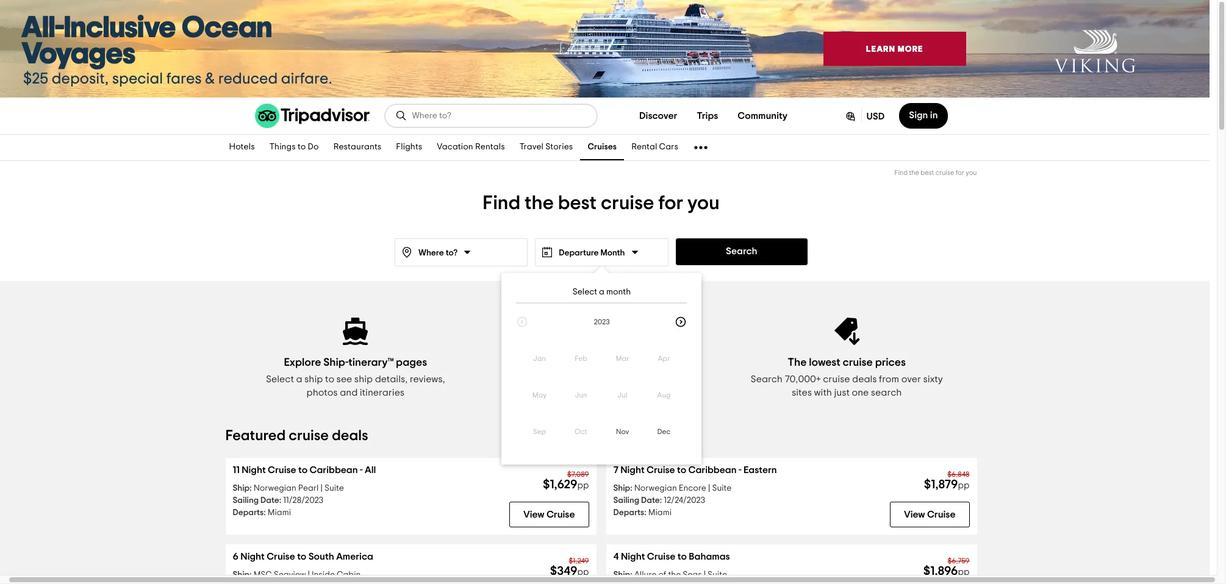 Task type: locate. For each thing, give the bounding box(es) containing it.
| left inside
[[308, 571, 310, 580]]

| for seaview
[[308, 571, 310, 580]]

| inside ship : norwegian pearl | suite sailing date: 11/28/2023 departs: miami
[[321, 485, 323, 493]]

the lowest cruise prices search 70,000+ cruise deals from over sixty sites with just one search
[[751, 358, 943, 398]]

| for encore
[[709, 485, 711, 493]]

to up ship : msc seaview | inside cabin
[[297, 552, 307, 562]]

departs:
[[233, 509, 266, 518], [614, 509, 647, 518]]

pp down $1,249 on the left bottom of the page
[[578, 568, 589, 577]]

the down sign in link
[[910, 170, 920, 176]]

night for 6
[[241, 552, 265, 562]]

america
[[336, 552, 373, 562]]

see
[[337, 375, 352, 385]]

to left see
[[325, 375, 335, 385]]

0 horizontal spatial view cruise
[[524, 510, 575, 520]]

ship for ship : msc seaview | inside cabin
[[233, 571, 250, 580]]

1 horizontal spatial miami
[[649, 509, 672, 518]]

ship down ship‑tinerary™
[[355, 375, 373, 385]]

ship for ship : norwegian encore | suite sailing date: 12/24/2023 departs: miami
[[614, 485, 631, 493]]

cruise up just
[[823, 375, 851, 385]]

select down explore
[[266, 375, 294, 385]]

0 horizontal spatial with
[[588, 375, 606, 385]]

may
[[533, 392, 547, 399]]

sailing down 11
[[233, 497, 259, 505]]

0 horizontal spatial for
[[659, 193, 684, 213]]

with left just
[[814, 388, 832, 398]]

sailing inside ship : norwegian pearl | suite sailing date: 11/28/2023 departs: miami
[[233, 497, 259, 505]]

0 horizontal spatial you
[[688, 193, 720, 213]]

view cruise
[[524, 510, 575, 520], [905, 510, 956, 520]]

norwegian inside ship : norwegian pearl | suite sailing date: 11/28/2023 departs: miami
[[254, 485, 296, 493]]

cruise for caribbean - all
[[268, 466, 296, 475]]

mar
[[616, 355, 630, 363]]

pp down $7,089
[[578, 482, 589, 491]]

departs: inside ship : norwegian encore | suite sailing date: 12/24/2023 departs: miami
[[614, 509, 647, 518]]

2 view from the left
[[905, 510, 926, 520]]

2 horizontal spatial the
[[910, 170, 920, 176]]

None search field
[[385, 105, 597, 127]]

pp for $1,629
[[578, 482, 589, 491]]

1 - from the left
[[360, 466, 363, 475]]

0 horizontal spatial sailing
[[233, 497, 259, 505]]

0 horizontal spatial select
[[266, 375, 294, 385]]

to for 11
[[299, 466, 308, 475]]

night right 7
[[621, 466, 645, 475]]

restaurants
[[334, 143, 382, 152]]

from
[[880, 375, 900, 385]]

to up seas
[[678, 552, 687, 562]]

night for 7
[[621, 466, 645, 475]]

a left the month
[[599, 288, 605, 297]]

explore
[[284, 358, 321, 369]]

stories
[[546, 143, 573, 152]]

night right the 6
[[241, 552, 265, 562]]

- left all
[[360, 466, 363, 475]]

date: for $1,879
[[641, 497, 662, 505]]

pp down $6,759
[[959, 568, 970, 577]]

norwegian inside ship : norwegian encore | suite sailing date: 12/24/2023 departs: miami
[[635, 485, 677, 493]]

suite right the pearl
[[325, 485, 344, 493]]

in
[[931, 110, 938, 120]]

best down sign in link
[[921, 170, 935, 176]]

select left the month
[[573, 288, 598, 297]]

view for $1,879
[[905, 510, 926, 520]]

date: left 11/28/2023
[[261, 497, 281, 505]]

ship down the 6
[[233, 571, 250, 580]]

2 - from the left
[[739, 466, 742, 475]]

cruise up seaview at the bottom of the page
[[267, 552, 295, 562]]

1 caribbean from the left
[[310, 466, 358, 475]]

cruise for bahamas
[[647, 552, 676, 562]]

1 horizontal spatial find
[[895, 170, 908, 176]]

1 miami from the left
[[268, 509, 291, 518]]

find
[[895, 170, 908, 176], [483, 193, 521, 213]]

cruises
[[588, 143, 617, 152]]

norwegian for $1,629
[[254, 485, 296, 493]]

view
[[524, 510, 545, 520], [905, 510, 926, 520]]

ship inside ship : norwegian pearl | suite sailing date: 11/28/2023 departs: miami
[[233, 485, 250, 493]]

to up the pearl
[[299, 466, 308, 475]]

to?
[[446, 249, 458, 258]]

6
[[233, 552, 239, 562]]

rental
[[632, 143, 658, 152]]

sixty
[[924, 375, 943, 385]]

1 horizontal spatial norwegian
[[635, 485, 677, 493]]

night right 11
[[242, 466, 266, 475]]

with left our
[[588, 375, 606, 385]]

caribbean up the pearl
[[310, 466, 358, 475]]

0 horizontal spatial norwegian
[[254, 485, 296, 493]]

date: inside ship : norwegian encore | suite sailing date: 12/24/2023 departs: miami
[[641, 497, 662, 505]]

1 horizontal spatial with
[[814, 388, 832, 398]]

0 vertical spatial find
[[895, 170, 908, 176]]

0 horizontal spatial departs:
[[233, 509, 266, 518]]

0 horizontal spatial a
[[296, 375, 302, 385]]

0 vertical spatial the
[[910, 170, 920, 176]]

pp inside $6,759 $1,896 pp
[[959, 568, 970, 577]]

of
[[659, 571, 667, 580]]

1 horizontal spatial you
[[966, 170, 977, 176]]

0 vertical spatial for
[[956, 170, 965, 176]]

norwegian up 11/28/2023
[[254, 485, 296, 493]]

sailing for $1,629
[[233, 497, 259, 505]]

departs: down 11
[[233, 509, 266, 518]]

0 horizontal spatial date:
[[261, 497, 281, 505]]

1 horizontal spatial -
[[739, 466, 742, 475]]

2 vertical spatial the
[[669, 571, 681, 580]]

cruise for caribbean - eastern
[[647, 466, 675, 475]]

date: inside ship : norwegian pearl | suite sailing date: 11/28/2023 departs: miami
[[261, 497, 281, 505]]

deals inside the lowest cruise prices search 70,000+ cruise deals from over sixty sites with just one search
[[853, 375, 877, 385]]

ship inside ship : norwegian encore | suite sailing date: 12/24/2023 departs: miami
[[614, 485, 631, 493]]

pp down $6,848
[[959, 482, 970, 491]]

rental cars
[[632, 143, 679, 152]]

ship down 11
[[233, 485, 250, 493]]

norwegian up 12/24/2023
[[635, 485, 677, 493]]

with
[[588, 375, 606, 385], [814, 388, 832, 398]]

lowest
[[809, 358, 841, 369]]

1 sailing from the left
[[233, 497, 259, 505]]

2 caribbean from the left
[[689, 466, 737, 475]]

2 view cruise from the left
[[905, 510, 956, 520]]

cruise up ship : norwegian encore | suite sailing date: 12/24/2023 departs: miami
[[647, 466, 675, 475]]

to inside explore ship‑tinerary™ pages select a ship to see ship details, reviews, photos and itineraries
[[325, 375, 335, 385]]

1 horizontal spatial date:
[[641, 497, 662, 505]]

1 horizontal spatial find the best cruise for you
[[895, 170, 977, 176]]

ship
[[305, 375, 323, 385], [355, 375, 373, 385]]

just
[[835, 388, 850, 398]]

cruise up of at the bottom right
[[647, 552, 676, 562]]

0 vertical spatial with
[[588, 375, 606, 385]]

a down explore
[[296, 375, 302, 385]]

pp inside $6,848 $1,879 pp
[[959, 482, 970, 491]]

suite for $1,879
[[713, 485, 732, 493]]

0 vertical spatial a
[[599, 288, 605, 297]]

discover
[[640, 111, 678, 121]]

the right of at the bottom right
[[669, 571, 681, 580]]

1 horizontal spatial ship
[[355, 375, 373, 385]]

- left eastern
[[739, 466, 742, 475]]

caribbean up the encore
[[689, 466, 737, 475]]

reviews
[[614, 358, 650, 369]]

2 departs: from the left
[[614, 509, 647, 518]]

night right 4
[[621, 552, 645, 562]]

11
[[233, 466, 240, 475]]

caribbean
[[310, 466, 358, 475], [689, 466, 737, 475]]

1 ship from the left
[[305, 375, 323, 385]]

1 vertical spatial select
[[266, 375, 294, 385]]

0 horizontal spatial best
[[558, 193, 597, 213]]

1 vertical spatial best
[[558, 193, 597, 213]]

view down $1,629 on the bottom of page
[[524, 510, 545, 520]]

1 norwegian from the left
[[254, 485, 296, 493]]

11/28/2023
[[283, 497, 324, 505]]

2 norwegian from the left
[[635, 485, 677, 493]]

trips button
[[687, 104, 728, 128]]

12/24/2023
[[664, 497, 706, 505]]

0 vertical spatial deals
[[853, 375, 877, 385]]

1 horizontal spatial view
[[905, 510, 926, 520]]

0 horizontal spatial the
[[525, 193, 554, 213]]

0 horizontal spatial caribbean
[[310, 466, 358, 475]]

$1,879
[[925, 479, 959, 491]]

0 horizontal spatial ship
[[305, 375, 323, 385]]

view cruise down $1,879
[[905, 510, 956, 520]]

1 vertical spatial you
[[688, 193, 720, 213]]

tripadvisor image
[[255, 104, 370, 128]]

1 vertical spatial the
[[525, 193, 554, 213]]

2023
[[594, 319, 610, 326]]

view cruise down $1,629 on the bottom of page
[[524, 510, 575, 520]]

cars
[[660, 143, 679, 152]]

cruise up our
[[582, 358, 612, 369]]

ship up photos
[[305, 375, 323, 385]]

date: left 12/24/2023
[[641, 497, 662, 505]]

a
[[599, 288, 605, 297], [296, 375, 302, 385]]

encore
[[679, 485, 707, 493]]

1 horizontal spatial the
[[669, 571, 681, 580]]

| inside ship : norwegian encore | suite sailing date: 12/24/2023 departs: miami
[[709, 485, 711, 493]]

to for 7
[[678, 466, 687, 475]]

miami down 12/24/2023
[[649, 509, 672, 518]]

to up the encore
[[678, 466, 687, 475]]

search
[[726, 247, 758, 256], [751, 375, 783, 385]]

pp
[[578, 482, 589, 491], [959, 482, 970, 491], [578, 568, 589, 577], [959, 568, 970, 577]]

cruise
[[936, 170, 955, 176], [601, 193, 654, 213], [582, 358, 612, 369], [843, 358, 873, 369], [823, 375, 851, 385], [289, 429, 329, 444]]

suite right the encore
[[713, 485, 732, 493]]

to left do
[[298, 143, 306, 152]]

with inside the lowest cruise prices search 70,000+ cruise deals from over sixty sites with just one search
[[814, 388, 832, 398]]

sailing inside ship : norwegian encore | suite sailing date: 12/24/2023 departs: miami
[[614, 497, 640, 505]]

apr
[[658, 355, 670, 363]]

ship for ship : norwegian pearl | suite sailing date: 11/28/2023 departs: miami
[[233, 485, 250, 493]]

1 horizontal spatial caribbean
[[689, 466, 737, 475]]

1 view from the left
[[524, 510, 545, 520]]

deals up all
[[332, 429, 368, 444]]

suite
[[325, 485, 344, 493], [713, 485, 732, 493], [708, 571, 728, 580]]

reviews,
[[410, 375, 445, 385]]

the down travel stories link
[[525, 193, 554, 213]]

bahamas
[[689, 552, 730, 562]]

Search search field
[[412, 110, 587, 121]]

$6,759 $1,896 pp
[[924, 558, 970, 578]]

best up departure
[[558, 193, 597, 213]]

1 horizontal spatial sailing
[[614, 497, 640, 505]]

2 miami from the left
[[649, 509, 672, 518]]

view down $1,879
[[905, 510, 926, 520]]

pp inside $1,249 $349 pp
[[578, 568, 589, 577]]

| right the pearl
[[321, 485, 323, 493]]

$7,089
[[568, 471, 589, 479]]

miami inside ship : norwegian encore | suite sailing date: 12/24/2023 departs: miami
[[649, 509, 672, 518]]

1 vertical spatial deals
[[332, 429, 368, 444]]

1 vertical spatial find the best cruise for you
[[483, 193, 720, 213]]

-
[[360, 466, 363, 475], [739, 466, 742, 475]]

0 horizontal spatial deals
[[332, 429, 368, 444]]

1 vertical spatial with
[[814, 388, 832, 398]]

6 night cruise to south america
[[233, 552, 373, 562]]

cruise up ship : norwegian pearl | suite sailing date: 11/28/2023 departs: miami
[[268, 466, 296, 475]]

- for $1,629
[[360, 466, 363, 475]]

miami inside ship : norwegian pearl | suite sailing date: 11/28/2023 departs: miami
[[268, 509, 291, 518]]

cabin
[[337, 571, 361, 580]]

nov
[[616, 428, 629, 436]]

0 horizontal spatial view
[[524, 510, 545, 520]]

find the best cruise for you up departure month
[[483, 193, 720, 213]]

ship down 4
[[614, 571, 631, 580]]

1 view cruise from the left
[[524, 510, 575, 520]]

pp inside $7,089 $1,629 pp
[[578, 482, 589, 491]]

ship down 7
[[614, 485, 631, 493]]

: inside ship : norwegian encore | suite sailing date: 12/24/2023 departs: miami
[[631, 485, 633, 493]]

0 horizontal spatial -
[[360, 466, 363, 475]]

1 vertical spatial search
[[751, 375, 783, 385]]

eastern
[[744, 466, 777, 475]]

your
[[530, 375, 550, 385]]

0 vertical spatial best
[[921, 170, 935, 176]]

deals up one
[[853, 375, 877, 385]]

2 date: from the left
[[641, 497, 662, 505]]

1 departs: from the left
[[233, 509, 266, 518]]

suite inside ship : norwegian encore | suite sailing date: 12/24/2023 departs: miami
[[713, 485, 732, 493]]

2 sailing from the left
[[614, 497, 640, 505]]

1 date: from the left
[[261, 497, 281, 505]]

$1,896
[[924, 566, 959, 578]]

our
[[608, 375, 623, 385]]

for
[[956, 170, 965, 176], [659, 193, 684, 213]]

vacation rentals
[[437, 143, 505, 152]]

1 horizontal spatial view cruise
[[905, 510, 956, 520]]

to
[[298, 143, 306, 152], [325, 375, 335, 385], [299, 466, 308, 475], [678, 466, 687, 475], [297, 552, 307, 562], [678, 552, 687, 562]]

: inside ship : norwegian pearl | suite sailing date: 11/28/2023 departs: miami
[[250, 485, 252, 493]]

1 horizontal spatial select
[[573, 288, 598, 297]]

suite inside ship : norwegian pearl | suite sailing date: 11/28/2023 departs: miami
[[325, 485, 344, 493]]

0 vertical spatial you
[[966, 170, 977, 176]]

ship for ship : allure of the seas | suite
[[614, 571, 631, 580]]

| right the encore
[[709, 485, 711, 493]]

sailing down 7
[[614, 497, 640, 505]]

find the best cruise for you down in
[[895, 170, 977, 176]]

1 horizontal spatial for
[[956, 170, 965, 176]]

select
[[573, 288, 598, 297], [266, 375, 294, 385]]

sign in
[[910, 110, 938, 120]]

miami down 11/28/2023
[[268, 509, 291, 518]]

miami for $1,879
[[649, 509, 672, 518]]

| right seas
[[704, 571, 706, 580]]

1 horizontal spatial departs:
[[614, 509, 647, 518]]

1 vertical spatial a
[[296, 375, 302, 385]]

pearl
[[298, 485, 319, 493]]

0 horizontal spatial miami
[[268, 509, 291, 518]]

departs: down 7
[[614, 509, 647, 518]]

departs: inside ship : norwegian pearl | suite sailing date: 11/28/2023 departs: miami
[[233, 509, 266, 518]]

1 horizontal spatial deals
[[853, 375, 877, 385]]

2 ship from the left
[[355, 375, 373, 385]]

1 vertical spatial find
[[483, 193, 521, 213]]

1 vertical spatial for
[[659, 193, 684, 213]]



Task type: vqa. For each thing, say whether or not it's contained in the screenshot.
Cay, in the Route Miami, Puerto Plata, Aruba, Curacao, Bonaire, St. Thomas, Tortola, Great Stirrup Cay, Miami
no



Task type: describe. For each thing, give the bounding box(es) containing it.
featured
[[226, 429, 286, 444]]

cruises link
[[581, 135, 624, 161]]

0 horizontal spatial find the best cruise for you
[[483, 193, 720, 213]]

dec
[[658, 428, 671, 436]]

where
[[419, 249, 444, 258]]

cruise down $1,629 on the bottom of page
[[547, 510, 575, 520]]

0 vertical spatial find the best cruise for you
[[895, 170, 977, 176]]

$1,249 $349 pp
[[550, 558, 589, 578]]

rentals
[[475, 143, 505, 152]]

night for 4
[[621, 552, 645, 562]]

search image
[[395, 110, 407, 122]]

- for $1,879
[[739, 466, 742, 475]]

travel stories
[[520, 143, 573, 152]]

to inside things to do link
[[298, 143, 306, 152]]

select inside explore ship‑tinerary™ pages select a ship to see ship details, reviews, photos and itineraries
[[266, 375, 294, 385]]

a inside explore ship‑tinerary™ pages select a ship to see ship details, reviews, photos and itineraries
[[296, 375, 302, 385]]

where to?
[[419, 249, 458, 258]]

suite down bahamas
[[708, 571, 728, 580]]

feb
[[575, 355, 588, 363]]

norwegian for $1,879
[[635, 485, 677, 493]]

sailing for $1,879
[[614, 497, 640, 505]]

rental cars link
[[624, 135, 686, 161]]

flights link
[[389, 135, 430, 161]]

: for ship : msc seaview | inside cabin
[[250, 571, 252, 580]]

0 vertical spatial select
[[573, 288, 598, 297]]

things
[[270, 143, 296, 152]]

msc
[[254, 571, 272, 580]]

month
[[601, 249, 625, 258]]

departs: for $1,879
[[614, 509, 647, 518]]

opinion
[[552, 375, 586, 385]]

usd
[[867, 112, 885, 121]]

4
[[614, 552, 619, 562]]

0 horizontal spatial find
[[483, 193, 521, 213]]

$349
[[550, 566, 578, 578]]

pp for $1,879
[[959, 482, 970, 491]]

$6,848 $1,879 pp
[[925, 471, 970, 491]]

ship : norwegian pearl | suite sailing date: 11/28/2023 departs: miami
[[233, 485, 344, 518]]

view cruise for $1,629
[[524, 510, 575, 520]]

: for ship : allure of the seas | suite
[[631, 571, 633, 580]]

jan
[[533, 355, 546, 363]]

jul
[[618, 392, 628, 399]]

ship : msc seaview | inside cabin
[[233, 571, 361, 580]]

and
[[340, 388, 358, 398]]

date: for $1,629
[[261, 497, 281, 505]]

prices
[[876, 358, 906, 369]]

$1,629
[[543, 479, 578, 491]]

ship‑tinerary™
[[324, 358, 394, 369]]

travel stories link
[[512, 135, 581, 161]]

itineraries
[[360, 388, 405, 398]]

view for $1,629
[[524, 510, 545, 520]]

to for 4
[[678, 552, 687, 562]]

discover button
[[630, 104, 687, 128]]

community button
[[728, 104, 798, 128]]

sign
[[910, 110, 929, 120]]

trips
[[697, 111, 719, 121]]

11 night cruise to caribbean - all
[[233, 466, 376, 475]]

cruise up one
[[843, 358, 873, 369]]

cruise up month
[[601, 193, 654, 213]]

hotels
[[229, 143, 255, 152]]

one
[[852, 388, 869, 398]]

south
[[309, 552, 334, 562]]

inside
[[312, 571, 335, 580]]

usd button
[[835, 103, 895, 129]]

sep
[[533, 428, 546, 436]]

departs: for $1,629
[[233, 509, 266, 518]]

| for pearl
[[321, 485, 323, 493]]

cruise for south america
[[267, 552, 295, 562]]

vacation
[[437, 143, 473, 152]]

$1,249
[[569, 558, 589, 565]]

1 horizontal spatial a
[[599, 288, 605, 297]]

caribbean for $1,629
[[310, 466, 358, 475]]

write
[[553, 358, 579, 369]]

aug
[[658, 392, 671, 399]]

with inside write cruise reviews share your opinion with our travel community
[[588, 375, 606, 385]]

1 horizontal spatial best
[[921, 170, 935, 176]]

jun
[[575, 392, 587, 399]]

community
[[738, 111, 788, 121]]

pp for $349
[[578, 568, 589, 577]]

advertisement region
[[0, 0, 1210, 98]]

ship : norwegian encore | suite sailing date: 12/24/2023 departs: miami
[[614, 485, 732, 518]]

hotels link
[[222, 135, 262, 161]]

search inside the lowest cruise prices search 70,000+ cruise deals from over sixty sites with just one search
[[751, 375, 783, 385]]

things to do
[[270, 143, 319, 152]]

over
[[902, 375, 922, 385]]

view cruise for $1,879
[[905, 510, 956, 520]]

70,000+
[[785, 375, 821, 385]]

suite for $1,629
[[325, 485, 344, 493]]

select a month
[[573, 288, 631, 297]]

sign in link
[[900, 103, 948, 129]]

$7,089 $1,629 pp
[[543, 471, 589, 491]]

community
[[653, 375, 701, 385]]

share
[[502, 375, 528, 385]]

caribbean for $1,879
[[689, 466, 737, 475]]

cruise inside write cruise reviews share your opinion with our travel community
[[582, 358, 612, 369]]

restaurants link
[[326, 135, 389, 161]]

cruise down $1,879
[[928, 510, 956, 520]]

to for 6
[[297, 552, 307, 562]]

night for 11
[[242, 466, 266, 475]]

4 night cruise to bahamas
[[614, 552, 730, 562]]

search
[[871, 388, 902, 398]]

: for ship : norwegian pearl | suite sailing date: 11/28/2023 departs: miami
[[250, 485, 252, 493]]

sites
[[792, 388, 812, 398]]

cruise up the 11 night cruise to caribbean - all
[[289, 429, 329, 444]]

pp for $1,896
[[959, 568, 970, 577]]

0 vertical spatial search
[[726, 247, 758, 256]]

explore ship‑tinerary™ pages select a ship to see ship details, reviews, photos and itineraries
[[266, 358, 445, 398]]

the
[[788, 358, 807, 369]]

do
[[308, 143, 319, 152]]

miami for $1,629
[[268, 509, 291, 518]]

departure month
[[559, 249, 625, 258]]

pages
[[396, 358, 427, 369]]

featured cruise deals
[[226, 429, 368, 444]]

$6,759
[[948, 558, 970, 565]]

departure
[[559, 249, 599, 258]]

oct
[[575, 428, 588, 436]]

details,
[[375, 375, 408, 385]]

: for ship : norwegian encore | suite sailing date: 12/24/2023 departs: miami
[[631, 485, 633, 493]]

cruise down in
[[936, 170, 955, 176]]

month
[[607, 288, 631, 297]]

7 night cruise to caribbean - eastern
[[614, 466, 777, 475]]

vacation rentals link
[[430, 135, 512, 161]]

seas
[[683, 571, 702, 580]]

$6,848
[[948, 471, 970, 479]]

all
[[365, 466, 376, 475]]

photos
[[307, 388, 338, 398]]

seaview
[[274, 571, 306, 580]]



